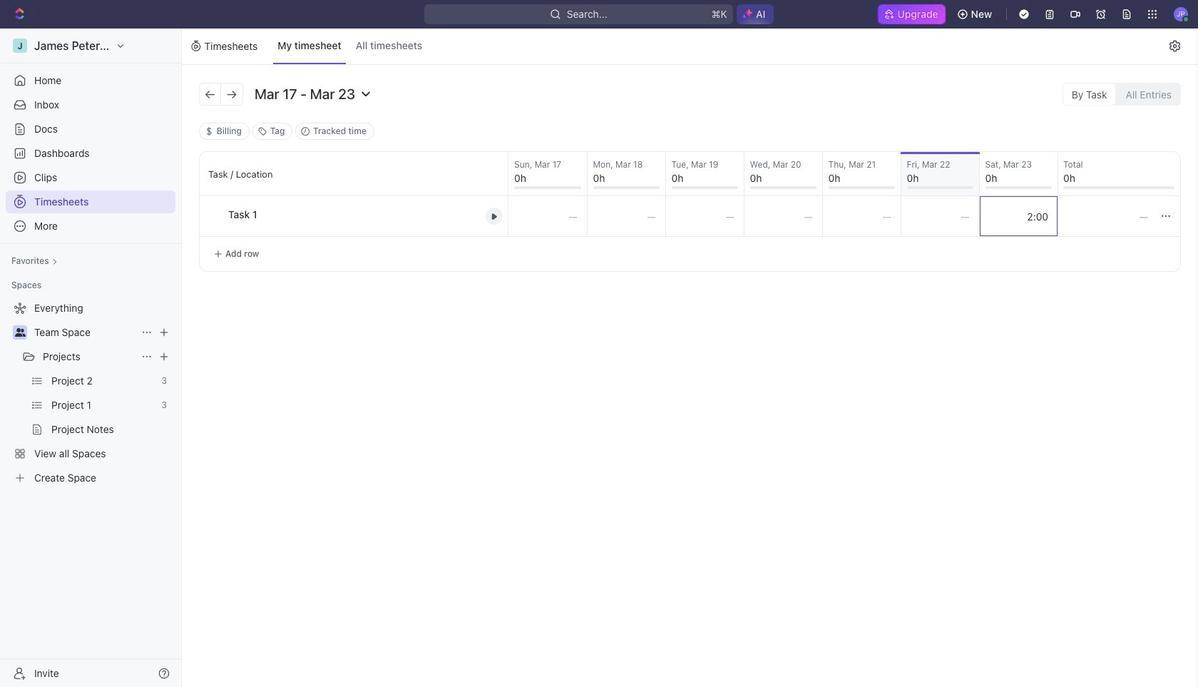 Task type: vqa. For each thing, say whether or not it's contained in the screenshot.
3rd — text field from the right
yes



Task type: describe. For each thing, give the bounding box(es) containing it.
james peterson's workspace, , element
[[13, 39, 27, 53]]

4 — text field from the left
[[1058, 196, 1158, 236]]

user group image
[[15, 328, 25, 337]]

sidebar navigation
[[0, 29, 185, 687]]

3 — text field from the left
[[666, 196, 744, 236]]

1 — text field from the left
[[745, 196, 822, 236]]

4 — text field from the left
[[902, 196, 979, 236]]



Task type: locate. For each thing, give the bounding box(es) containing it.
tree
[[6, 297, 176, 490]]

2 — text field from the left
[[823, 196, 901, 236]]

— text field
[[509, 196, 587, 236], [588, 196, 665, 236], [666, 196, 744, 236], [902, 196, 979, 236]]

3 — text field from the left
[[980, 196, 1058, 236]]

— text field
[[745, 196, 822, 236], [823, 196, 901, 236], [980, 196, 1058, 236], [1058, 196, 1158, 236]]

tree inside sidebar navigation
[[6, 297, 176, 490]]

2 — text field from the left
[[588, 196, 665, 236]]

1 — text field from the left
[[509, 196, 587, 236]]



